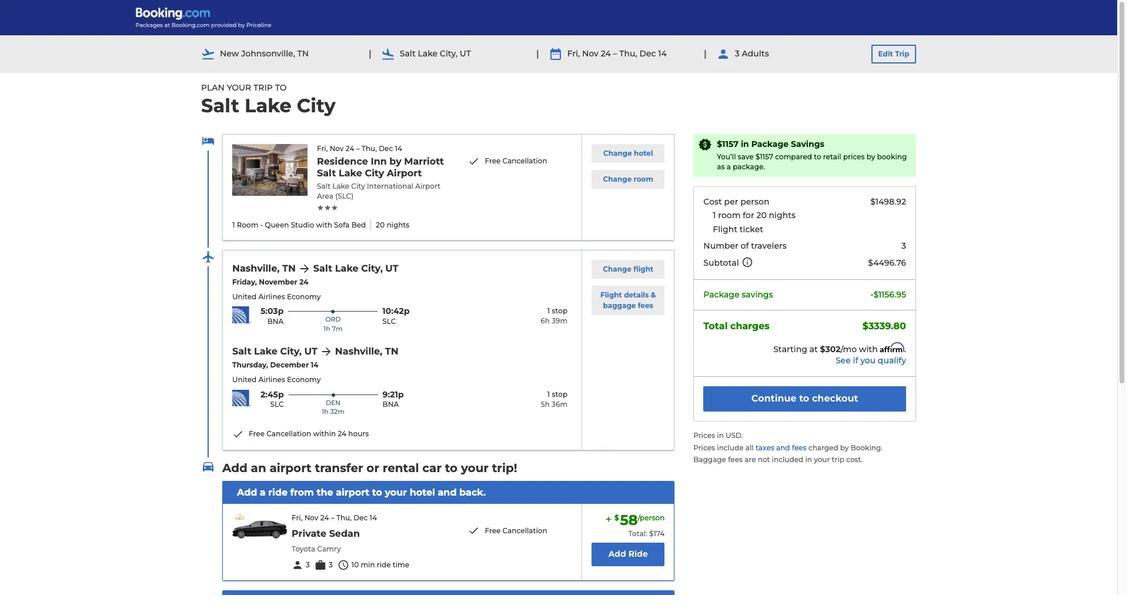 Task type: locate. For each thing, give the bounding box(es) containing it.
2 horizontal spatial by
[[867, 152, 875, 161]]

min
[[361, 560, 375, 569]]

change down change hotel link
[[603, 174, 632, 183]]

ticket
[[740, 224, 763, 235]]

- up $3339.80
[[871, 289, 874, 300]]

in up save on the right top of page
[[741, 139, 749, 149]]

in down charged
[[805, 455, 812, 464]]

10
[[352, 560, 359, 569]]

airport down marriott
[[415, 182, 440, 191]]

flight up number
[[713, 224, 737, 235]]

room inside the change room link
[[634, 174, 653, 183]]

1
[[713, 210, 716, 221], [232, 221, 235, 229], [547, 307, 550, 315], [547, 390, 550, 399]]

1 vertical spatial fri,
[[317, 144, 328, 153]]

change left flight
[[603, 265, 632, 273]]

are
[[745, 455, 756, 464]]

fees down include
[[728, 455, 743, 464]]

0 vertical spatial hotel
[[634, 149, 653, 157]]

ride for min
[[377, 560, 391, 569]]

a down an at the bottom left of page
[[260, 487, 266, 498]]

package up compared
[[751, 139, 789, 149]]

3 adults
[[735, 48, 769, 59]]

nashville, tn up november in the top of the page
[[232, 263, 296, 274]]

slc down 2:45p
[[270, 400, 284, 409]]

14 inside fri, nov 24 – thu, dec 14 private sedan toyota camry
[[370, 513, 377, 522]]

– inside fri, nov 24 – thu, dec 14 private sedan toyota camry
[[331, 513, 334, 522]]

3
[[735, 48, 740, 59], [902, 240, 906, 251], [306, 560, 310, 569], [329, 560, 333, 569]]

fees down the '&'
[[638, 301, 653, 310]]

– for residence inn by marriott salt lake city airport
[[356, 144, 360, 153]]

and
[[776, 443, 790, 452], [438, 487, 457, 498]]

1 horizontal spatial $1157
[[756, 152, 773, 161]]

airlines up 5:03p
[[258, 292, 285, 301]]

stop up 39m
[[552, 307, 568, 315]]

1 stop from the top
[[552, 307, 568, 315]]

continue
[[751, 393, 797, 404]]

1 | from the left
[[369, 48, 372, 59]]

booking
[[851, 443, 881, 452]]

.
[[904, 344, 906, 354], [881, 443, 883, 452]]

thu, inside fri, nov 24 – thu, dec 14 residence inn by marriott salt lake city airport salt lake city international airport area (slc)
[[362, 144, 377, 153]]

1 vertical spatial slc
[[270, 400, 284, 409]]

0 vertical spatial a
[[727, 162, 731, 171]]

0 horizontal spatial nov
[[304, 513, 318, 522]]

0 vertical spatial nov
[[582, 48, 599, 59]]

toggle tooltip image
[[741, 257, 753, 268]]

bna inside 5:03p bna
[[267, 317, 284, 326]]

. up "qualify" at the right of the page
[[904, 344, 906, 354]]

with up you
[[859, 344, 878, 354]]

1h down den
[[322, 408, 329, 416]]

2 vertical spatial in
[[805, 455, 812, 464]]

back.
[[459, 487, 486, 498]]

add for add ride
[[608, 549, 626, 560]]

$1498.92
[[871, 196, 906, 207]]

ord 1h 7m
[[323, 315, 343, 333]]

0 vertical spatial city,
[[440, 48, 458, 59]]

1 vertical spatial airport
[[336, 487, 369, 498]]

economy down december
[[287, 375, 321, 384]]

nov inside fri, nov 24 – thu, dec 14 private sedan toyota camry
[[304, 513, 318, 522]]

bna for 5:03p
[[267, 317, 284, 326]]

2 horizontal spatial nov
[[582, 48, 599, 59]]

thursday, december 14 united airlines economy
[[232, 361, 321, 384]]

fri,
[[567, 48, 580, 59], [317, 144, 328, 153], [292, 513, 303, 522]]

with left sofa
[[316, 221, 332, 229]]

0 vertical spatial in
[[741, 139, 749, 149]]

ride left 'from'
[[268, 487, 288, 498]]

. right charged
[[881, 443, 883, 452]]

0 horizontal spatial hotel
[[410, 487, 435, 498]]

1 star image from the left
[[324, 204, 331, 211]]

1 vertical spatial nashville, tn
[[335, 346, 399, 357]]

2 airlines from the top
[[258, 375, 285, 384]]

1 left room
[[232, 221, 235, 229]]

stop inside 1 stop 5h 36m
[[552, 390, 568, 399]]

– inside fri, nov 24 – thu, dec 14 residence inn by marriott salt lake city airport salt lake city international airport area (slc)
[[356, 144, 360, 153]]

city inside plan your trip to salt lake city
[[297, 94, 336, 117]]

1 vertical spatial fees
[[792, 443, 807, 452]]

2 horizontal spatial fri,
[[567, 48, 580, 59]]

nashville, down 7m
[[335, 346, 382, 357]]

fri, inside fri, nov 24 – thu, dec 14 residence inn by marriott salt lake city airport salt lake city international airport area (slc)
[[317, 144, 328, 153]]

1 vertical spatial airlines
[[258, 375, 285, 384]]

|
[[369, 48, 372, 59], [536, 48, 539, 59], [704, 48, 707, 59]]

ride
[[628, 549, 648, 560]]

1 vertical spatial salt lake city, ut
[[313, 263, 399, 274]]

1 airlines from the top
[[258, 292, 285, 301]]

in for package
[[741, 139, 749, 149]]

december
[[270, 361, 309, 369]]

bna for 9:21p
[[383, 400, 399, 409]]

package savings
[[704, 289, 773, 300]]

1 horizontal spatial fri,
[[317, 144, 328, 153]]

united airlines-image image left 2:45p slc
[[232, 390, 251, 406]]

bna down 9:21p at the bottom left of page
[[383, 400, 399, 409]]

1 horizontal spatial hotel
[[634, 149, 653, 157]]

0 vertical spatial change
[[603, 149, 632, 157]]

1 vertical spatial nashville,
[[335, 346, 382, 357]]

20 inside 1 room for 20 nights flight ticket
[[757, 210, 767, 221]]

your inside prices in usd. prices include all taxes and fees charged by booking . baggage fees are not included in your trip cost.
[[814, 455, 830, 464]]

flight up baggage
[[600, 290, 622, 299]]

0 vertical spatial ut
[[460, 48, 471, 59]]

1 up 5h
[[547, 390, 550, 399]]

nov for residence inn by marriott salt lake city airport
[[330, 144, 344, 153]]

by
[[867, 152, 875, 161], [390, 156, 401, 167], [840, 443, 849, 452]]

stop for salt lake city, ut
[[552, 307, 568, 315]]

flight details & baggage fees
[[600, 290, 656, 310]]

cancellation
[[503, 157, 547, 165], [267, 429, 311, 438], [503, 526, 547, 535]]

0 horizontal spatial |
[[369, 48, 372, 59]]

nights
[[769, 210, 796, 221], [387, 221, 410, 229]]

add
[[222, 461, 248, 475], [237, 487, 257, 498], [608, 549, 626, 560]]

fees up included on the bottom right of page
[[792, 443, 807, 452]]

and up included on the bottom right of page
[[776, 443, 790, 452]]

car
[[422, 461, 442, 475]]

1 horizontal spatial bna
[[383, 400, 399, 409]]

1 inside 1 room for 20 nights flight ticket
[[713, 210, 716, 221]]

airport right the
[[336, 487, 369, 498]]

1h left 7m
[[323, 324, 330, 333]]

number
[[704, 240, 739, 251]]

2 vertical spatial dec
[[354, 513, 368, 522]]

change for change flight
[[603, 265, 632, 273]]

bed
[[351, 221, 366, 229]]

slc for 2:45p
[[270, 400, 284, 409]]

20 right for
[[757, 210, 767, 221]]

ut for |
[[460, 48, 471, 59]]

tn down 10:42p slc
[[385, 346, 399, 357]]

your down charged
[[814, 455, 830, 464]]

2 horizontal spatial ut
[[460, 48, 471, 59]]

sofa
[[334, 221, 350, 229]]

add down an at the bottom left of page
[[237, 487, 257, 498]]

1 inside 1 stop 5h 36m
[[547, 390, 550, 399]]

slc down 10:42p
[[382, 317, 396, 326]]

airport
[[270, 461, 312, 475], [336, 487, 369, 498]]

2 vertical spatial nov
[[304, 513, 318, 522]]

star image
[[317, 204, 324, 211]]

checkout
[[812, 393, 858, 404]]

0 vertical spatial .
[[904, 344, 906, 354]]

in inside $1157 in package savings you'll save $1157 compared to retail prices by booking as a package.
[[741, 139, 749, 149]]

0 horizontal spatial room
[[634, 174, 653, 183]]

you'll
[[717, 152, 736, 161]]

united down thursday,
[[232, 375, 257, 384]]

1 vertical spatial ride
[[377, 560, 391, 569]]

1h for salt
[[323, 324, 330, 333]]

starting at $302 /mo with affirm . see if you qualify
[[773, 343, 906, 366]]

nights down person
[[769, 210, 796, 221]]

14 for fri, nov 24 – thu, dec 14 residence inn by marriott salt lake city airport salt lake city international airport area (slc)
[[395, 144, 402, 153]]

room down change hotel link
[[634, 174, 653, 183]]

1h for nashville,
[[322, 408, 329, 416]]

1 vertical spatial change
[[603, 174, 632, 183]]

1 horizontal spatial flight
[[713, 224, 737, 235]]

nov inside fri, nov 24 – thu, dec 14 residence inn by marriott salt lake city airport salt lake city international airport area (slc)
[[330, 144, 344, 153]]

ut
[[460, 48, 471, 59], [385, 263, 399, 274], [304, 346, 317, 357]]

1 united airlines-image image from the top
[[232, 307, 251, 323]]

economy for salt lake city, ut
[[287, 375, 321, 384]]

a
[[727, 162, 731, 171], [260, 487, 266, 498]]

hotel up change room
[[634, 149, 653, 157]]

united
[[232, 292, 257, 301], [232, 375, 257, 384]]

tn right johnsonville, at the top of page
[[297, 48, 309, 59]]

edit trip
[[878, 49, 909, 58]]

if
[[853, 355, 858, 366]]

2 horizontal spatial in
[[805, 455, 812, 464]]

1 horizontal spatial |
[[536, 48, 539, 59]]

your
[[814, 455, 830, 464], [461, 461, 489, 475], [385, 487, 407, 498]]

2 vertical spatial cancellation
[[503, 526, 547, 535]]

thu, inside fri, nov 24 – thu, dec 14 private sedan toyota camry
[[336, 513, 352, 522]]

0 horizontal spatial thu,
[[336, 513, 352, 522]]

1 horizontal spatial in
[[741, 139, 749, 149]]

stop inside the 1 stop 6h 39m
[[552, 307, 568, 315]]

14 inside fri, nov 24 – thu, dec 14 residence inn by marriott salt lake city airport salt lake city international airport area (slc)
[[395, 144, 402, 153]]

1 vertical spatial bna
[[383, 400, 399, 409]]

change flight
[[603, 265, 654, 273]]

ride
[[268, 487, 288, 498], [377, 560, 391, 569]]

star image right star image
[[331, 204, 338, 211]]

2 vertical spatial add
[[608, 549, 626, 560]]

november
[[259, 277, 297, 286]]

2 vertical spatial free
[[485, 526, 501, 535]]

to right continue
[[799, 393, 809, 404]]

20
[[757, 210, 767, 221], [376, 221, 385, 229]]

0 horizontal spatial by
[[390, 156, 401, 167]]

0 horizontal spatial tn
[[282, 263, 296, 274]]

in
[[741, 139, 749, 149], [717, 431, 724, 440], [805, 455, 812, 464]]

fri, for residence inn by marriott salt lake city airport
[[317, 144, 328, 153]]

0 vertical spatial fri,
[[567, 48, 580, 59]]

united inside thursday, december 14 united airlines economy
[[232, 375, 257, 384]]

airlines
[[258, 292, 285, 301], [258, 375, 285, 384]]

fri, nov 24 – thu, dec 14 residence inn by marriott salt lake city airport salt lake city international airport area (slc)
[[317, 144, 444, 201]]

add inside button
[[608, 549, 626, 560]]

0 horizontal spatial with
[[316, 221, 332, 229]]

included
[[772, 455, 803, 464]]

1 horizontal spatial a
[[727, 162, 731, 171]]

slc inside 2:45p slc
[[270, 400, 284, 409]]

change inside the change room link
[[603, 174, 632, 183]]

economy inside thursday, december 14 united airlines economy
[[287, 375, 321, 384]]

1 stop 6h 39m
[[541, 307, 568, 325]]

- right room
[[260, 221, 263, 229]]

24 inside fri, nov 24 – thu, dec 14 private sedan toyota camry
[[320, 513, 329, 522]]

by right inn
[[390, 156, 401, 167]]

bna inside the 9:21p bna
[[383, 400, 399, 409]]

and left the 'back.'
[[438, 487, 457, 498]]

3 change from the top
[[603, 265, 632, 273]]

united inside "friday, november 24 united airlines economy"
[[232, 292, 257, 301]]

3 down 'toyota'
[[306, 560, 310, 569]]

free
[[485, 157, 501, 165], [249, 429, 265, 438], [485, 526, 501, 535]]

hotel down car on the bottom of the page
[[410, 487, 435, 498]]

thursday,
[[232, 361, 268, 369]]

your up the 'back.'
[[461, 461, 489, 475]]

airlines for lake
[[258, 375, 285, 384]]

14 for fri, nov 24 – thu, dec 14 private sedan toyota camry
[[370, 513, 377, 522]]

ut for nashville, tn
[[385, 263, 399, 274]]

0 vertical spatial fees
[[638, 301, 653, 310]]

1 horizontal spatial thu,
[[362, 144, 377, 153]]

24 for fri, nov 24 – thu, dec 14
[[601, 48, 611, 59]]

0 vertical spatial nashville, tn
[[232, 263, 296, 274]]

1 vertical spatial united
[[232, 375, 257, 384]]

2 horizontal spatial your
[[814, 455, 830, 464]]

0 vertical spatial economy
[[287, 292, 321, 301]]

stop up 36m
[[552, 390, 568, 399]]

1 horizontal spatial slc
[[382, 317, 396, 326]]

2 vertical spatial thu,
[[336, 513, 352, 522]]

fees inside flight details & baggage fees
[[638, 301, 653, 310]]

2 horizontal spatial thu,
[[619, 48, 637, 59]]

add left ride
[[608, 549, 626, 560]]

area
[[317, 192, 333, 201]]

toyota
[[292, 544, 315, 553]]

1 vertical spatial .
[[881, 443, 883, 452]]

1h inside den 1h 32m
[[322, 408, 329, 416]]

tn
[[297, 48, 309, 59], [282, 263, 296, 274], [385, 346, 399, 357]]

1 horizontal spatial 20
[[757, 210, 767, 221]]

you
[[860, 355, 876, 366]]

0 horizontal spatial fees
[[638, 301, 653, 310]]

prices
[[694, 431, 715, 440], [694, 443, 715, 452]]

2 stop from the top
[[552, 390, 568, 399]]

2 united airlines-image image from the top
[[232, 390, 251, 406]]

2 vertical spatial –
[[331, 513, 334, 522]]

$1157 up package.
[[756, 152, 773, 161]]

a right as
[[727, 162, 731, 171]]

$174
[[649, 529, 665, 538]]

. inside "starting at $302 /mo with affirm . see if you qualify"
[[904, 344, 906, 354]]

0 vertical spatial 1h
[[323, 324, 330, 333]]

1 economy from the top
[[287, 292, 321, 301]]

change inside change hotel link
[[603, 149, 632, 157]]

nashville, up friday,
[[232, 263, 280, 274]]

friday, november 24 united airlines economy
[[232, 277, 321, 301]]

star image down area
[[324, 204, 331, 211]]

bna down 5:03p
[[267, 317, 284, 326]]

united airlines-image image left 5:03p bna
[[232, 307, 251, 323]]

number of travelers
[[704, 240, 787, 251]]

studio
[[291, 221, 314, 229]]

slc for 10:42p
[[382, 317, 396, 326]]

dec inside fri, nov 24 – thu, dec 14 private sedan toyota camry
[[354, 513, 368, 522]]

thu,
[[619, 48, 637, 59], [362, 144, 377, 153], [336, 513, 352, 522]]

thu, for residence inn by marriott salt lake city airport
[[362, 144, 377, 153]]

1 horizontal spatial room
[[718, 210, 741, 221]]

1 for 1 stop 6h 39m
[[547, 307, 550, 315]]

32m
[[330, 408, 345, 416]]

star image
[[324, 204, 331, 211], [331, 204, 338, 211]]

1 horizontal spatial ut
[[385, 263, 399, 274]]

airport up 'from'
[[270, 461, 312, 475]]

0 vertical spatial prices
[[694, 431, 715, 440]]

booking.com packages image
[[135, 7, 272, 28]]

$1157 up the you'll
[[717, 139, 739, 149]]

airlines inside thursday, december 14 united airlines economy
[[258, 375, 285, 384]]

cars image
[[201, 460, 215, 474]]

bed image
[[201, 134, 215, 148]]

change up change room
[[603, 149, 632, 157]]

an
[[251, 461, 266, 475]]

1 up the 6h
[[547, 307, 550, 315]]

room
[[634, 174, 653, 183], [718, 210, 741, 221]]

1 vertical spatial package
[[704, 289, 740, 300]]

0 horizontal spatial $1157
[[717, 139, 739, 149]]

$302
[[820, 344, 841, 354]]

united for nashville,
[[232, 292, 257, 301]]

nights down "star rating" image
[[387, 221, 410, 229]]

1 change from the top
[[603, 149, 632, 157]]

2 horizontal spatial tn
[[385, 346, 399, 357]]

1 for 1 stop 5h 36m
[[547, 390, 550, 399]]

nashville, tn down 7m
[[335, 346, 399, 357]]

city, for nashville, tn
[[361, 263, 383, 274]]

booking
[[877, 152, 907, 161]]

0 vertical spatial flight
[[713, 224, 737, 235]]

package down subtotal
[[704, 289, 740, 300]]

0 horizontal spatial nashville,
[[232, 263, 280, 274]]

change for change room
[[603, 174, 632, 183]]

your down the rental
[[385, 487, 407, 498]]

to left the retail
[[814, 152, 821, 161]]

qualify
[[878, 355, 906, 366]]

united down friday,
[[232, 292, 257, 301]]

2 | from the left
[[536, 48, 539, 59]]

room inside 1 room for 20 nights flight ticket
[[718, 210, 741, 221]]

economy inside "friday, november 24 united airlines economy"
[[287, 292, 321, 301]]

airport up the international
[[387, 168, 422, 179]]

2 vertical spatial city
[[351, 182, 365, 191]]

nov
[[582, 48, 599, 59], [330, 144, 344, 153], [304, 513, 318, 522]]

1 horizontal spatial ride
[[377, 560, 391, 569]]

by up trip on the bottom of page
[[840, 443, 849, 452]]

0 vertical spatial free cancellation
[[485, 157, 547, 165]]

1 inside the 1 stop 6h 39m
[[547, 307, 550, 315]]

by inside $1157 in package savings you'll save $1157 compared to retail prices by booking as a package.
[[867, 152, 875, 161]]

24 inside fri, nov 24 – thu, dec 14 residence inn by marriott salt lake city airport salt lake city international airport area (slc)
[[346, 144, 354, 153]]

0 vertical spatial ride
[[268, 487, 288, 498]]

2 horizontal spatial |
[[704, 48, 707, 59]]

0 vertical spatial –
[[613, 48, 617, 59]]

0 vertical spatial with
[[316, 221, 332, 229]]

58
[[620, 512, 638, 529]]

ord
[[325, 315, 341, 324]]

charged
[[809, 443, 838, 452]]

14 inside thursday, december 14 united airlines economy
[[311, 361, 318, 369]]

2 economy from the top
[[287, 375, 321, 384]]

united for salt
[[232, 375, 257, 384]]

airlines inside "friday, november 24 united airlines economy"
[[258, 292, 285, 301]]

with
[[316, 221, 332, 229], [859, 344, 878, 354]]

united airlines-image image
[[232, 307, 251, 323], [232, 390, 251, 406]]

0 horizontal spatial flight
[[600, 290, 622, 299]]

$1157 in package savings you'll save $1157 compared to retail prices by booking as a package.
[[717, 139, 907, 171]]

1 vertical spatial airport
[[415, 182, 440, 191]]

1 horizontal spatial with
[[859, 344, 878, 354]]

2 united from the top
[[232, 375, 257, 384]]

1 vertical spatial add
[[237, 487, 257, 498]]

change inside change flight link
[[603, 265, 632, 273]]

add left an at the bottom left of page
[[222, 461, 248, 475]]

fri, inside fri, nov 24 – thu, dec 14 private sedan toyota camry
[[292, 513, 303, 522]]

$4496.76
[[868, 257, 906, 268]]

24 for fri, nov 24 – thu, dec 14 private sedan toyota camry
[[320, 513, 329, 522]]

0 horizontal spatial fri,
[[292, 513, 303, 522]]

2 change from the top
[[603, 174, 632, 183]]

1 for 1 room - queen studio with sofa bed
[[232, 221, 235, 229]]

add for add a ride from the airport to your hotel and back.
[[237, 487, 257, 498]]

1 vertical spatial –
[[356, 144, 360, 153]]

ride right min
[[377, 560, 391, 569]]

20 down "star rating" image
[[376, 221, 385, 229]]

0 vertical spatial city
[[297, 94, 336, 117]]

0 horizontal spatial a
[[260, 487, 266, 498]]

slc
[[382, 317, 396, 326], [270, 400, 284, 409]]

airlines up 2:45p
[[258, 375, 285, 384]]

0 horizontal spatial city,
[[280, 346, 302, 357]]

in left usd.
[[717, 431, 724, 440]]

by right prices
[[867, 152, 875, 161]]

dec inside fri, nov 24 – thu, dec 14 residence inn by marriott salt lake city airport salt lake city international airport area (slc)
[[379, 144, 393, 153]]

0 horizontal spatial nashville, tn
[[232, 263, 296, 274]]

tn up november in the top of the page
[[282, 263, 296, 274]]

economy down november in the top of the page
[[287, 292, 321, 301]]

3 | from the left
[[704, 48, 707, 59]]

room down per
[[718, 210, 741, 221]]

0 vertical spatial stop
[[552, 307, 568, 315]]

2 prices from the top
[[694, 443, 715, 452]]

1 down cost at top right
[[713, 210, 716, 221]]

1 horizontal spatial nov
[[330, 144, 344, 153]]

0 horizontal spatial -
[[260, 221, 263, 229]]

1 vertical spatial prices
[[694, 443, 715, 452]]

2 vertical spatial fees
[[728, 455, 743, 464]]

–
[[613, 48, 617, 59], [356, 144, 360, 153], [331, 513, 334, 522]]

slc inside 10:42p slc
[[382, 317, 396, 326]]

room for 1
[[718, 210, 741, 221]]

1 united from the top
[[232, 292, 257, 301]]

0 horizontal spatial your
[[385, 487, 407, 498]]

24 inside "friday, november 24 united airlines economy"
[[299, 277, 308, 286]]

time
[[393, 560, 409, 569]]

1h inside ord 1h 7m
[[323, 324, 330, 333]]



Task type: describe. For each thing, give the bounding box(es) containing it.
/person
[[638, 513, 665, 522]]

continue to checkout
[[751, 393, 858, 404]]

10 min ride time
[[352, 560, 409, 569]]

fri, nov 24 – thu, dec 14 private sedan toyota camry
[[292, 513, 377, 553]]

/mo
[[841, 344, 857, 354]]

(slc)
[[335, 192, 354, 201]]

to down 'or' on the bottom of page
[[372, 487, 382, 498]]

1 for 1 room for 20 nights flight ticket
[[713, 210, 716, 221]]

room
[[237, 221, 258, 229]]

compared
[[775, 152, 812, 161]]

0 horizontal spatial nights
[[387, 221, 410, 229]]

. inside prices in usd. prices include all taxes and fees charged by booking . baggage fees are not included in your trip cost.
[[881, 443, 883, 452]]

3 up "$4496.76"
[[902, 240, 906, 251]]

nov for private sedan
[[304, 513, 318, 522]]

friday,
[[232, 277, 257, 286]]

a inside $1157 in package savings you'll save $1157 compared to retail prices by booking as a package.
[[727, 162, 731, 171]]

2 horizontal spatial dec
[[640, 48, 656, 59]]

usd.
[[726, 431, 743, 440]]

hotel image - residence inn by marriott salt lake city airport image
[[232, 144, 308, 196]]

1 room - queen studio with sofa bed
[[232, 221, 366, 229]]

2 horizontal spatial –
[[613, 48, 617, 59]]

flights image
[[201, 250, 215, 264]]

subtotal
[[704, 257, 739, 268]]

1 prices from the top
[[694, 431, 715, 440]]

2 vertical spatial salt lake city, ut
[[232, 346, 317, 357]]

new
[[220, 48, 239, 59]]

20 nights
[[376, 221, 410, 229]]

total
[[704, 321, 728, 332]]

$3339.80
[[863, 321, 906, 332]]

to inside button
[[799, 393, 809, 404]]

for
[[743, 210, 754, 221]]

in for usd.
[[717, 431, 724, 440]]

lake inside plan your trip to salt lake city
[[245, 94, 292, 117]]

39m
[[552, 316, 568, 325]]

to right car on the bottom of the page
[[445, 461, 458, 475]]

1 free cancellation from the top
[[485, 157, 547, 165]]

1 horizontal spatial airport
[[336, 487, 369, 498]]

dec for private sedan
[[354, 513, 368, 522]]

queen
[[265, 221, 289, 229]]

14 for fri, nov 24 – thu, dec 14
[[658, 48, 667, 59]]

1 vertical spatial city
[[365, 168, 384, 179]]

change for change hotel
[[603, 149, 632, 157]]

fri, for private sedan
[[292, 513, 303, 522]]

– for private sedan
[[331, 513, 334, 522]]

1 vertical spatial tn
[[282, 263, 296, 274]]

1 horizontal spatial your
[[461, 461, 489, 475]]

2 star image from the left
[[331, 204, 338, 211]]

0 vertical spatial -
[[260, 221, 263, 229]]

baggage
[[603, 301, 636, 310]]

0 vertical spatial tn
[[297, 48, 309, 59]]

of
[[741, 240, 749, 251]]

united airlines-image image for nashville,
[[232, 307, 251, 323]]

savings
[[791, 139, 825, 149]]

united airlines-image image for salt
[[232, 390, 251, 406]]

2 free cancellation from the top
[[485, 526, 547, 535]]

room for change
[[634, 174, 653, 183]]

24 for fri, nov 24 – thu, dec 14 residence inn by marriott salt lake city airport salt lake city international airport area (slc)
[[346, 144, 354, 153]]

to
[[275, 82, 287, 93]]

cost.
[[846, 455, 863, 464]]

1 stop 5h 36m
[[541, 390, 568, 408]]

1 vertical spatial -
[[871, 289, 874, 300]]

1 vertical spatial free
[[249, 429, 265, 438]]

&
[[651, 290, 656, 299]]

0 vertical spatial nashville,
[[232, 263, 280, 274]]

0 horizontal spatial package
[[704, 289, 740, 300]]

private
[[292, 528, 326, 539]]

new johnsonville, tn
[[220, 48, 309, 59]]

retail
[[823, 152, 841, 161]]

to inside $1157 in package savings you'll save $1157 compared to retail prices by booking as a package.
[[814, 152, 821, 161]]

1 horizontal spatial nashville, tn
[[335, 346, 399, 357]]

salt inside plan your trip to salt lake city
[[201, 94, 239, 117]]

all
[[746, 443, 754, 452]]

thu, for private sedan
[[336, 513, 352, 522]]

the
[[317, 487, 333, 498]]

| for fri, nov 24 – thu, dec 14
[[536, 48, 539, 59]]

10:42p slc
[[382, 306, 410, 326]]

$1156.95
[[874, 289, 906, 300]]

per
[[724, 196, 738, 207]]

add ride
[[608, 549, 648, 560]]

-$1156.95
[[871, 289, 906, 300]]

7m
[[332, 324, 343, 333]]

free cancellation within 24 hours
[[249, 429, 369, 438]]

2 vertical spatial city,
[[280, 346, 302, 357]]

not
[[758, 455, 770, 464]]

with inside "starting at $302 /mo with affirm . see if you qualify"
[[859, 344, 878, 354]]

salt lake city, ut for |
[[400, 48, 471, 59]]

star rating image
[[317, 204, 450, 211]]

0 horizontal spatial airport
[[270, 461, 312, 475]]

den 1h 32m
[[322, 399, 345, 416]]

| for 3 adults
[[704, 48, 707, 59]]

$ 58 /person
[[614, 512, 665, 529]]

salt lake city, ut for nashville, tn
[[313, 263, 399, 274]]

plan
[[201, 82, 225, 93]]

taxes and fees link
[[756, 443, 809, 452]]

savings
[[742, 289, 773, 300]]

0 vertical spatial airport
[[387, 168, 422, 179]]

10:42p
[[382, 306, 410, 317]]

see
[[836, 355, 851, 366]]

package.
[[733, 162, 765, 171]]

flight inside 1 room for 20 nights flight ticket
[[713, 224, 737, 235]]

baggage
[[694, 455, 726, 464]]

dec for residence inn by marriott salt lake city airport
[[379, 144, 393, 153]]

2 horizontal spatial fees
[[792, 443, 807, 452]]

flight details & baggage fees link
[[592, 286, 665, 315]]

add for add an airport transfer or rental car to your trip!
[[222, 461, 248, 475]]

0 vertical spatial thu,
[[619, 48, 637, 59]]

cost per person
[[704, 196, 770, 207]]

2 vertical spatial ut
[[304, 346, 317, 357]]

economy for nashville, tn
[[287, 292, 321, 301]]

add a ride from the airport to your hotel and back.
[[237, 487, 486, 498]]

affirm
[[880, 343, 904, 353]]

marriott
[[404, 156, 444, 167]]

3 down camry
[[329, 560, 333, 569]]

1 vertical spatial cancellation
[[267, 429, 311, 438]]

and inside prices in usd. prices include all taxes and fees charged by booking . baggage fees are not included in your trip cost.
[[776, 443, 790, 452]]

add ride button
[[592, 543, 665, 566]]

edit
[[878, 49, 893, 58]]

adults
[[742, 48, 769, 59]]

9:21p
[[383, 389, 404, 400]]

package inside $1157 in package savings you'll save $1157 compared to retail prices by booking as a package.
[[751, 139, 789, 149]]

travelers
[[751, 240, 787, 251]]

continue to checkout button
[[704, 386, 906, 412]]

3 left adults
[[735, 48, 740, 59]]

flight inside flight details & baggage fees
[[600, 290, 622, 299]]

details
[[624, 290, 649, 299]]

include
[[717, 443, 744, 452]]

5:03p
[[261, 306, 284, 317]]

nights inside 1 room for 20 nights flight ticket
[[769, 210, 796, 221]]

ride for a
[[268, 487, 288, 498]]

total: $174
[[628, 529, 665, 538]]

change hotel link
[[592, 144, 665, 163]]

international
[[367, 182, 413, 191]]

add an airport transfer or rental car to your trip!
[[222, 461, 517, 475]]

0 vertical spatial cancellation
[[503, 157, 547, 165]]

5:03p bna
[[261, 306, 284, 326]]

trip
[[895, 49, 909, 58]]

0 vertical spatial free
[[485, 157, 501, 165]]

24 for friday, november 24 united airlines economy
[[299, 277, 308, 286]]

city, for |
[[440, 48, 458, 59]]

sedan
[[329, 528, 360, 539]]

1 horizontal spatial fees
[[728, 455, 743, 464]]

camry
[[317, 544, 341, 553]]

inn
[[371, 156, 387, 167]]

change flight link
[[592, 260, 665, 279]]

stop for nashville, tn
[[552, 390, 568, 399]]

within
[[313, 429, 336, 438]]

| for salt lake city, ut
[[369, 48, 372, 59]]

change hotel
[[603, 149, 653, 157]]

by inside fri, nov 24 – thu, dec 14 residence inn by marriott salt lake city airport salt lake city international airport area (slc)
[[390, 156, 401, 167]]

6h
[[541, 316, 550, 325]]

0 horizontal spatial 20
[[376, 221, 385, 229]]

airlines for tn
[[258, 292, 285, 301]]

edit trip button
[[872, 45, 916, 64]]

by inside prices in usd. prices include all taxes and fees charged by booking . baggage fees are not included in your trip cost.
[[840, 443, 849, 452]]

1 vertical spatial and
[[438, 487, 457, 498]]

1 vertical spatial $1157
[[756, 152, 773, 161]]

9:21p bna
[[383, 389, 404, 409]]

johnsonville,
[[241, 48, 295, 59]]



Task type: vqa. For each thing, say whether or not it's contained in the screenshot.
'By' in the Prices in USD. Prices include all taxes and fees charged by Booking . Baggage fees are not included in your trip cost.
yes



